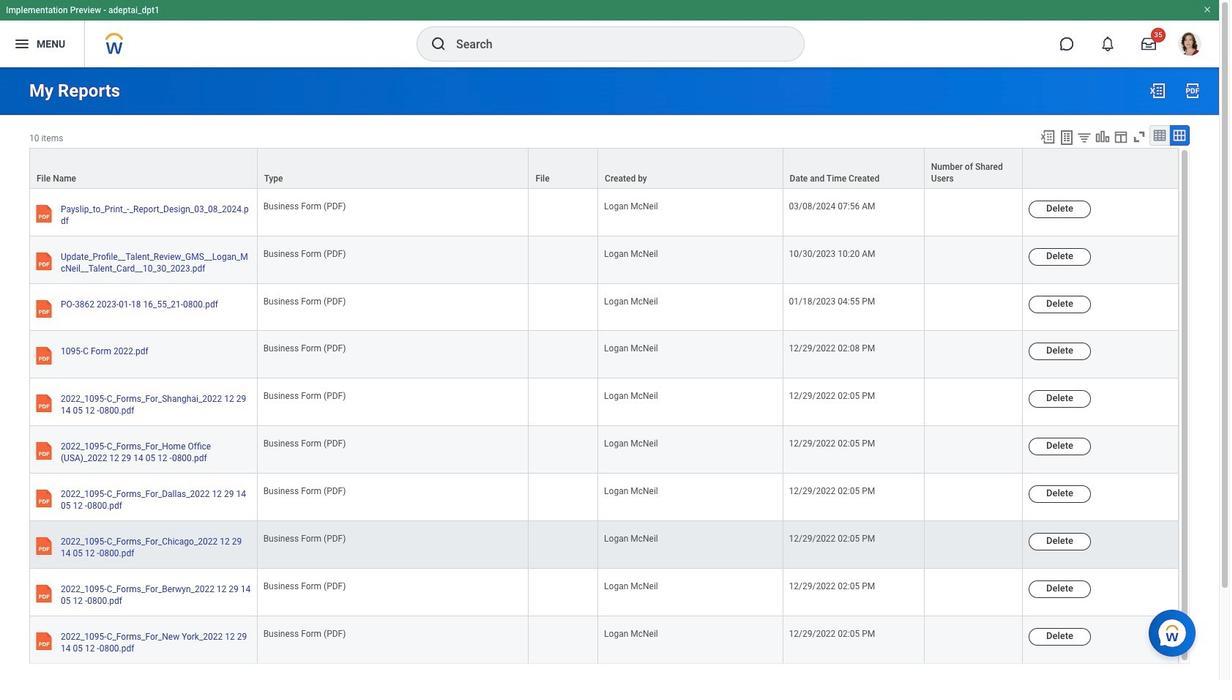 Task type: describe. For each thing, give the bounding box(es) containing it.
6 row from the top
[[29, 378, 1179, 426]]

11 row from the top
[[29, 617, 1179, 665]]

business form (pdf) element for 2nd row from the top
[[263, 199, 346, 212]]

expand table image
[[1172, 128, 1187, 143]]

business form (pdf) element for 11th row
[[263, 626, 346, 640]]

export to excel image
[[1149, 82, 1167, 100]]

Search Workday  search field
[[456, 28, 774, 60]]

search image
[[430, 35, 447, 53]]

1 row from the top
[[29, 148, 1179, 189]]

3 row from the top
[[29, 237, 1179, 284]]

business form (pdf) element for tenth row from the top
[[263, 579, 346, 592]]

justify image
[[13, 35, 31, 53]]

9 row from the top
[[29, 521, 1179, 569]]

export to worksheets image
[[1058, 129, 1076, 146]]

select to filter grid data image
[[1076, 130, 1093, 145]]

export to excel image
[[1040, 129, 1056, 145]]

10 row from the top
[[29, 569, 1179, 617]]

business form (pdf) element for 9th row from the bottom of the page
[[263, 246, 346, 259]]

inbox large image
[[1142, 37, 1156, 51]]

close environment banner image
[[1203, 5, 1212, 14]]

click to view/edit grid preferences image
[[1113, 129, 1129, 145]]

fullscreen image
[[1131, 129, 1147, 145]]

business form (pdf) element for 8th row from the top of the page
[[263, 483, 346, 496]]



Task type: vqa. For each thing, say whether or not it's contained in the screenshot.
eighth Business Form (PDF) element from the top
yes



Task type: locate. For each thing, give the bounding box(es) containing it.
business form (pdf) element
[[263, 199, 346, 212], [263, 246, 346, 259], [263, 294, 346, 307], [263, 341, 346, 354], [263, 388, 346, 401], [263, 435, 346, 449], [263, 483, 346, 496], [263, 531, 346, 544], [263, 579, 346, 592], [263, 626, 346, 640]]

9 business form (pdf) element from the top
[[263, 579, 346, 592]]

table image
[[1153, 128, 1167, 143]]

5 business form (pdf) element from the top
[[263, 388, 346, 401]]

toolbar
[[1033, 125, 1190, 148]]

cell
[[529, 189, 598, 237], [925, 189, 1023, 237], [529, 237, 598, 284], [925, 237, 1023, 284], [529, 284, 598, 331], [925, 284, 1023, 331], [529, 331, 598, 378], [925, 331, 1023, 378], [529, 378, 598, 426], [925, 378, 1023, 426], [529, 426, 598, 474], [925, 426, 1023, 474], [529, 474, 598, 521], [925, 474, 1023, 521], [529, 521, 598, 569], [925, 521, 1023, 569], [529, 569, 598, 617], [925, 569, 1023, 617], [529, 617, 598, 665], [925, 617, 1023, 665]]

2 row from the top
[[29, 189, 1179, 237]]

5 row from the top
[[29, 331, 1179, 378]]

business form (pdf) element for 7th row from the top of the page
[[263, 435, 346, 449]]

my reports - expand/collapse chart image
[[1095, 129, 1111, 145]]

business form (pdf) element for 8th row from the bottom of the page
[[263, 294, 346, 307]]

business form (pdf) element for seventh row from the bottom of the page
[[263, 341, 346, 354]]

business form (pdf) element for sixth row
[[263, 388, 346, 401]]

4 business form (pdf) element from the top
[[263, 341, 346, 354]]

7 row from the top
[[29, 426, 1179, 474]]

10 business form (pdf) element from the top
[[263, 626, 346, 640]]

main content
[[0, 67, 1219, 680]]

6 business form (pdf) element from the top
[[263, 435, 346, 449]]

3 business form (pdf) element from the top
[[263, 294, 346, 307]]

7 business form (pdf) element from the top
[[263, 483, 346, 496]]

business form (pdf) element for 9th row from the top of the page
[[263, 531, 346, 544]]

2 business form (pdf) element from the top
[[263, 246, 346, 259]]

notifications large image
[[1101, 37, 1115, 51]]

4 row from the top
[[29, 284, 1179, 331]]

8 business form (pdf) element from the top
[[263, 531, 346, 544]]

row
[[29, 148, 1179, 189], [29, 189, 1179, 237], [29, 237, 1179, 284], [29, 284, 1179, 331], [29, 331, 1179, 378], [29, 378, 1179, 426], [29, 426, 1179, 474], [29, 474, 1179, 521], [29, 521, 1179, 569], [29, 569, 1179, 617], [29, 617, 1179, 665]]

banner
[[0, 0, 1219, 67]]

view printable version (pdf) image
[[1184, 82, 1202, 100]]

1 business form (pdf) element from the top
[[263, 199, 346, 212]]

8 row from the top
[[29, 474, 1179, 521]]

profile logan mcneil image
[[1178, 32, 1202, 59]]



